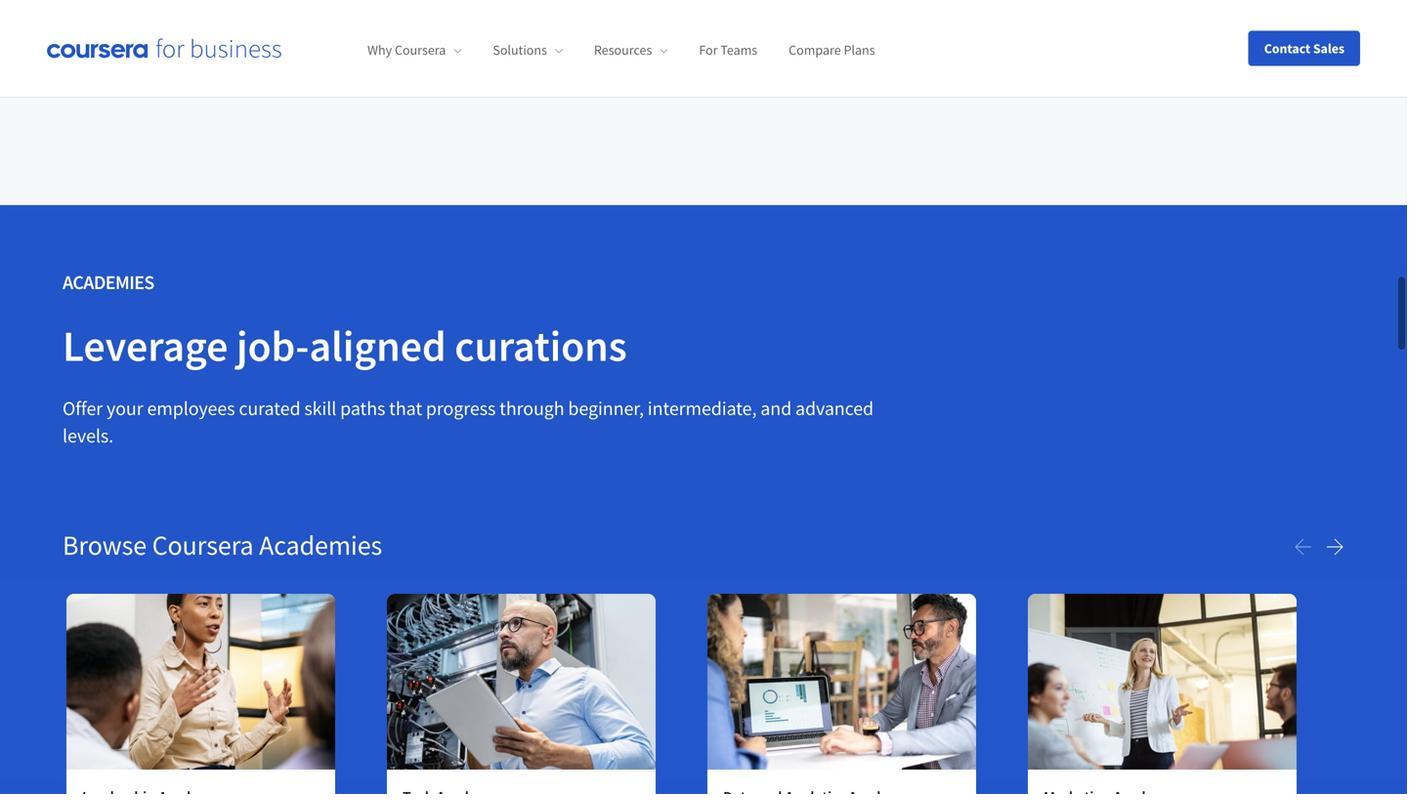Task type: vqa. For each thing, say whether or not it's contained in the screenshot.
Resources
yes



Task type: describe. For each thing, give the bounding box(es) containing it.
popular option group
[[389, 56, 1079, 88]]

why coursera
[[367, 41, 446, 59]]

plans
[[844, 41, 875, 59]]

advanced
[[796, 396, 874, 421]]

two individuals discussing graphs shown on laptop screen image
[[708, 594, 976, 770]]

and
[[761, 396, 792, 421]]

coursera for business image
[[47, 38, 281, 58]]

resources link
[[594, 41, 668, 59]]

contact
[[1264, 40, 1311, 57]]

curated
[[239, 396, 300, 421]]

employees
[[147, 396, 235, 421]]

paths
[[340, 396, 385, 421]]

leverage
[[63, 318, 228, 373]]

teams
[[721, 41, 758, 59]]

it professional holding tablet inspecting technical equipment image
[[387, 594, 656, 770]]

curations
[[455, 318, 627, 373]]

contact sales
[[1264, 40, 1345, 57]]

contact sales button
[[1249, 31, 1360, 66]]

coursera for browse
[[152, 528, 254, 562]]

compare
[[789, 41, 841, 59]]

team leader speaking to a group of people image
[[66, 594, 335, 770]]

0 vertical spatial academies
[[63, 270, 154, 294]]



Task type: locate. For each thing, give the bounding box(es) containing it.
offer your employees curated skill paths that progress through beginner, intermediate, and advanced levels.
[[63, 396, 874, 448]]

job-
[[237, 318, 309, 373]]

solutions
[[493, 41, 547, 59]]

solutions link
[[493, 41, 563, 59]]

0 vertical spatial coursera
[[395, 41, 446, 59]]

1 vertical spatial academies
[[259, 528, 382, 562]]

compare plans
[[789, 41, 875, 59]]

None button
[[389, 56, 464, 88], [468, 56, 598, 88], [602, 56, 700, 88], [704, 56, 867, 88], [870, 56, 934, 88], [938, 56, 1079, 88], [389, 56, 464, 88], [468, 56, 598, 88], [602, 56, 700, 88], [704, 56, 867, 88], [870, 56, 934, 88], [938, 56, 1079, 88]]

offer
[[63, 396, 103, 421]]

for teams
[[699, 41, 758, 59]]

coursera
[[395, 41, 446, 59], [152, 528, 254, 562]]

levels.
[[63, 423, 113, 448]]

intermediate,
[[648, 396, 757, 421]]

why
[[367, 41, 392, 59]]

browse
[[63, 528, 147, 562]]

for
[[699, 41, 718, 59]]

resources
[[594, 41, 652, 59]]

beginner,
[[568, 396, 644, 421]]

0 horizontal spatial academies
[[63, 270, 154, 294]]

skill
[[304, 396, 336, 421]]

0 horizontal spatial coursera
[[152, 528, 254, 562]]

1 horizontal spatial academies
[[259, 528, 382, 562]]

browse coursera academies
[[63, 528, 382, 562]]

academies
[[63, 270, 154, 294], [259, 528, 382, 562]]

1 vertical spatial coursera
[[152, 528, 254, 562]]

that
[[389, 396, 422, 421]]

why coursera link
[[367, 41, 462, 59]]

for teams link
[[699, 41, 758, 59]]

1 horizontal spatial coursera
[[395, 41, 446, 59]]

compare plans link
[[789, 41, 875, 59]]

aligned
[[309, 318, 446, 373]]

progress
[[426, 396, 496, 421]]

marketing professional in front of whiteboard brainstorming with team image
[[1028, 594, 1297, 770]]

coursera for why
[[395, 41, 446, 59]]

your
[[107, 396, 143, 421]]

sales
[[1313, 40, 1345, 57]]

through
[[500, 396, 564, 421]]

leverage job-aligned curations
[[63, 318, 627, 373]]



